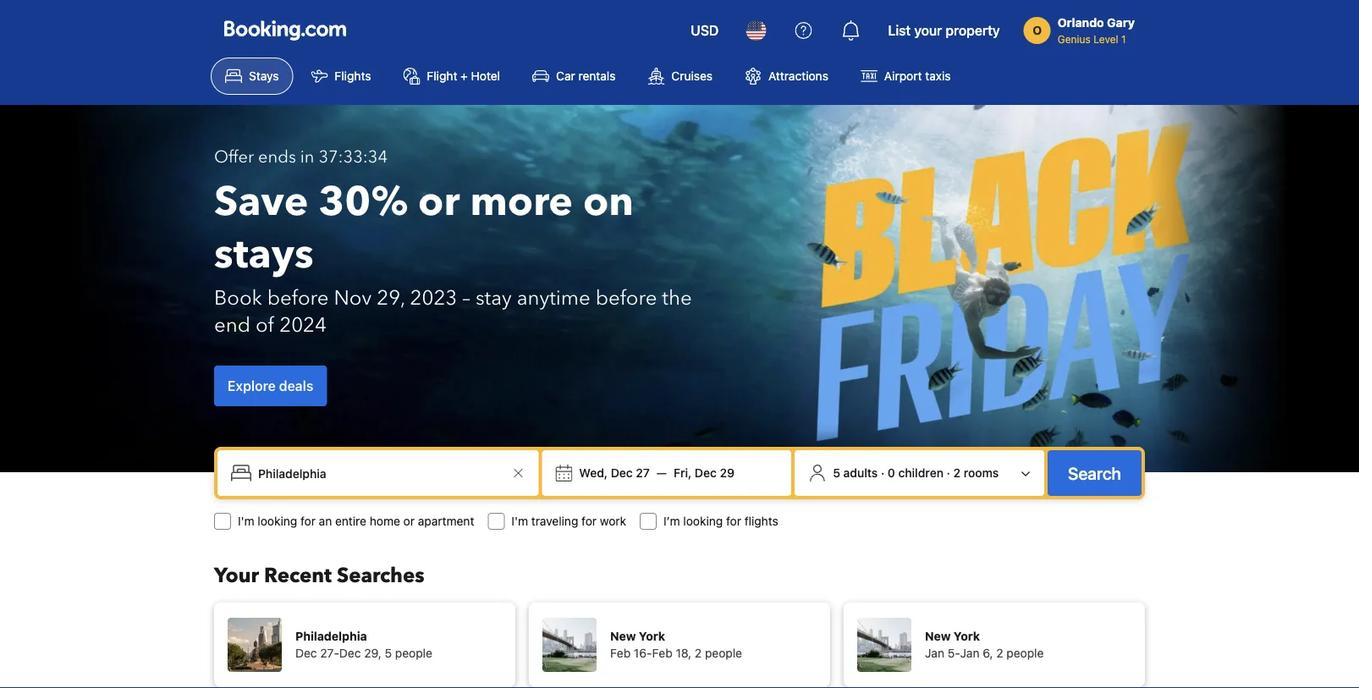 Task type: locate. For each thing, give the bounding box(es) containing it.
2 for 6,
[[997, 646, 1004, 660]]

2 people from the left
[[705, 646, 742, 660]]

1 looking from the left
[[258, 514, 297, 528]]

save
[[214, 174, 308, 230]]

or right home
[[404, 514, 415, 528]]

29, right 27-
[[364, 646, 382, 660]]

looking for i'm
[[258, 514, 297, 528]]

jan left 6,
[[960, 646, 980, 660]]

stay
[[476, 284, 512, 312]]

orlando
[[1058, 16, 1104, 30]]

2 before from the left
[[596, 284, 657, 312]]

1 vertical spatial 29,
[[364, 646, 382, 660]]

for for an
[[301, 514, 316, 528]]

search
[[1068, 463, 1122, 483]]

0 vertical spatial or
[[418, 174, 460, 230]]

or for more
[[418, 174, 460, 230]]

30%
[[319, 174, 408, 230]]

car rentals link
[[518, 58, 630, 95]]

0 horizontal spatial york
[[639, 629, 665, 643]]

usd
[[691, 22, 719, 39]]

29, inside 'philadelphia dec 27-dec 29, 5 people'
[[364, 646, 382, 660]]

property
[[946, 22, 1000, 39]]

2 horizontal spatial for
[[726, 514, 741, 528]]

i'm for i'm traveling for work
[[512, 514, 528, 528]]

of
[[256, 311, 275, 339]]

list your property link
[[878, 10, 1010, 51]]

5
[[833, 466, 841, 480], [385, 646, 392, 660]]

6,
[[983, 646, 993, 660]]

1 horizontal spatial i'm
[[512, 514, 528, 528]]

1 horizontal spatial looking
[[684, 514, 723, 528]]

work
[[600, 514, 626, 528]]

your account menu orlando gary genius level 1 element
[[1024, 8, 1142, 47]]

1 vertical spatial 5
[[385, 646, 392, 660]]

attractions
[[769, 69, 829, 83]]

for left 'work'
[[582, 514, 597, 528]]

0 horizontal spatial for
[[301, 514, 316, 528]]

2 right 18,
[[695, 646, 702, 660]]

2
[[954, 466, 961, 480], [695, 646, 702, 660], [997, 646, 1004, 660]]

1 horizontal spatial or
[[418, 174, 460, 230]]

2 looking from the left
[[684, 514, 723, 528]]

1 before from the left
[[267, 284, 329, 312]]

flight
[[427, 69, 457, 83]]

1 horizontal spatial new
[[925, 629, 951, 643]]

2 feb from the left
[[652, 646, 673, 660]]

new inside new york jan 5-jan 6, 2 people
[[925, 629, 951, 643]]

children
[[899, 466, 944, 480]]

0 vertical spatial 29,
[[377, 284, 405, 312]]

book
[[214, 284, 262, 312]]

29, right "nov"
[[377, 284, 405, 312]]

people right 27-
[[395, 646, 432, 660]]

0 horizontal spatial i'm
[[238, 514, 254, 528]]

stays
[[249, 69, 279, 83]]

wed,
[[579, 466, 608, 480]]

· left 0
[[881, 466, 885, 480]]

jan
[[925, 646, 945, 660], [960, 646, 980, 660]]

0 horizontal spatial 2
[[695, 646, 702, 660]]

for left 'flights'
[[726, 514, 741, 528]]

new up 5-
[[925, 629, 951, 643]]

traveling
[[531, 514, 578, 528]]

1 york from the left
[[639, 629, 665, 643]]

2 inside dropdown button
[[954, 466, 961, 480]]

0 horizontal spatial or
[[404, 514, 415, 528]]

feb
[[610, 646, 631, 660], [652, 646, 673, 660]]

37:33:34
[[319, 146, 388, 169]]

before left "nov"
[[267, 284, 329, 312]]

people for jan
[[1007, 646, 1044, 660]]

before
[[267, 284, 329, 312], [596, 284, 657, 312]]

3 for from the left
[[726, 514, 741, 528]]

1 i'm from the left
[[238, 514, 254, 528]]

· right children
[[947, 466, 951, 480]]

0 horizontal spatial feb
[[610, 646, 631, 660]]

people inside new york jan 5-jan 6, 2 people
[[1007, 646, 1044, 660]]

0 vertical spatial 5
[[833, 466, 841, 480]]

york up 5-
[[954, 629, 980, 643]]

2 york from the left
[[954, 629, 980, 643]]

2 for from the left
[[582, 514, 597, 528]]

recent
[[264, 562, 332, 590]]

or
[[418, 174, 460, 230], [404, 514, 415, 528]]

york
[[639, 629, 665, 643], [954, 629, 980, 643]]

i'm left traveling
[[512, 514, 528, 528]]

fri,
[[674, 466, 692, 480]]

car rentals
[[556, 69, 616, 83]]

1 horizontal spatial before
[[596, 284, 657, 312]]

2024
[[280, 311, 327, 339]]

1 new from the left
[[610, 629, 636, 643]]

3 people from the left
[[1007, 646, 1044, 660]]

0 horizontal spatial new
[[610, 629, 636, 643]]

·
[[881, 466, 885, 480], [947, 466, 951, 480]]

0 horizontal spatial ·
[[881, 466, 885, 480]]

cruises
[[672, 69, 713, 83]]

for left an at bottom
[[301, 514, 316, 528]]

feb left 18,
[[652, 646, 673, 660]]

offer ends in 37:33:34 save 30% or more on stays book before nov 29, 2023 – stay anytime before the end of 2024
[[214, 146, 692, 339]]

0 horizontal spatial 5
[[385, 646, 392, 660]]

or inside offer ends in 37:33:34 save 30% or more on stays book before nov 29, 2023 – stay anytime before the end of 2024
[[418, 174, 460, 230]]

2 new from the left
[[925, 629, 951, 643]]

i'm for i'm looking for an entire home or apartment
[[238, 514, 254, 528]]

1 horizontal spatial york
[[954, 629, 980, 643]]

1
[[1122, 33, 1126, 45]]

people inside new york feb 16-feb 18, 2 people
[[705, 646, 742, 660]]

5 right 27-
[[385, 646, 392, 660]]

your recent searches
[[214, 562, 425, 590]]

feb left the 16- at the left bottom of the page
[[610, 646, 631, 660]]

dec down philadelphia
[[339, 646, 361, 660]]

1 horizontal spatial 2
[[954, 466, 961, 480]]

new
[[610, 629, 636, 643], [925, 629, 951, 643]]

2023
[[410, 284, 457, 312]]

jan left 5-
[[925, 646, 945, 660]]

booking.com image
[[224, 20, 346, 41]]

new inside new york feb 16-feb 18, 2 people
[[610, 629, 636, 643]]

2 inside new york jan 5-jan 6, 2 people
[[997, 646, 1004, 660]]

0
[[888, 466, 896, 480]]

2 inside new york feb 16-feb 18, 2 people
[[695, 646, 702, 660]]

2 left rooms
[[954, 466, 961, 480]]

stays
[[214, 227, 314, 282]]

looking
[[258, 514, 297, 528], [684, 514, 723, 528]]

2 horizontal spatial people
[[1007, 646, 1044, 660]]

0 horizontal spatial before
[[267, 284, 329, 312]]

27
[[636, 466, 650, 480]]

5 inside 'philadelphia dec 27-dec 29, 5 people'
[[385, 646, 392, 660]]

2 horizontal spatial 2
[[997, 646, 1004, 660]]

i'm looking for flights
[[664, 514, 779, 528]]

dec left 27-
[[295, 646, 317, 660]]

1 people from the left
[[395, 646, 432, 660]]

dec left '27' at bottom left
[[611, 466, 633, 480]]

5 inside dropdown button
[[833, 466, 841, 480]]

before left the
[[596, 284, 657, 312]]

or right '30%'
[[418, 174, 460, 230]]

attractions link
[[731, 58, 843, 95]]

looking right 'i'm'
[[684, 514, 723, 528]]

2 · from the left
[[947, 466, 951, 480]]

1 horizontal spatial ·
[[947, 466, 951, 480]]

airport taxis
[[885, 69, 951, 83]]

1 horizontal spatial people
[[705, 646, 742, 660]]

0 horizontal spatial people
[[395, 646, 432, 660]]

fri, dec 29 button
[[667, 458, 742, 488]]

airport
[[885, 69, 922, 83]]

looking left an at bottom
[[258, 514, 297, 528]]

29, inside offer ends in 37:33:34 save 30% or more on stays book before nov 29, 2023 – stay anytime before the end of 2024
[[377, 284, 405, 312]]

people
[[395, 646, 432, 660], [705, 646, 742, 660], [1007, 646, 1044, 660]]

2 i'm from the left
[[512, 514, 528, 528]]

1 vertical spatial or
[[404, 514, 415, 528]]

1 for from the left
[[301, 514, 316, 528]]

ends
[[258, 146, 296, 169]]

0 horizontal spatial looking
[[258, 514, 297, 528]]

1 horizontal spatial 5
[[833, 466, 841, 480]]

on
[[583, 174, 634, 230]]

new up the 16- at the left bottom of the page
[[610, 629, 636, 643]]

york up the 16- at the left bottom of the page
[[639, 629, 665, 643]]

i'm traveling for work
[[512, 514, 626, 528]]

explore deals
[[228, 378, 313, 394]]

people right 18,
[[705, 646, 742, 660]]

1 horizontal spatial jan
[[960, 646, 980, 660]]

york inside new york jan 5-jan 6, 2 people
[[954, 629, 980, 643]]

2 right 6,
[[997, 646, 1004, 660]]

o
[[1033, 23, 1042, 37]]

new for feb
[[610, 629, 636, 643]]

1 horizontal spatial for
[[582, 514, 597, 528]]

for for work
[[582, 514, 597, 528]]

i'm up "your"
[[238, 514, 254, 528]]

york inside new york feb 16-feb 18, 2 people
[[639, 629, 665, 643]]

2 jan from the left
[[960, 646, 980, 660]]

home
[[370, 514, 400, 528]]

5 left adults
[[833, 466, 841, 480]]

offer
[[214, 146, 254, 169]]

1 feb from the left
[[610, 646, 631, 660]]

1 horizontal spatial feb
[[652, 646, 673, 660]]

list
[[888, 22, 911, 39]]

nov
[[334, 284, 372, 312]]

29,
[[377, 284, 405, 312], [364, 646, 382, 660]]

car
[[556, 69, 575, 83]]

0 horizontal spatial jan
[[925, 646, 945, 660]]

dec
[[611, 466, 633, 480], [695, 466, 717, 480], [295, 646, 317, 660], [339, 646, 361, 660]]

people right 6,
[[1007, 646, 1044, 660]]



Task type: describe. For each thing, give the bounding box(es) containing it.
5-
[[948, 646, 960, 660]]

people for feb
[[705, 646, 742, 660]]

flight + hotel
[[427, 69, 500, 83]]

i'm looking for an entire home or apartment
[[238, 514, 474, 528]]

Where are you going? field
[[251, 458, 508, 488]]

dec left 29
[[695, 466, 717, 480]]

searches
[[337, 562, 425, 590]]

philadelphia
[[295, 629, 367, 643]]

flight + hotel link
[[389, 58, 515, 95]]

explore deals link
[[214, 366, 327, 406]]

apartment
[[418, 514, 474, 528]]

usd button
[[681, 10, 729, 51]]

gary
[[1107, 16, 1135, 30]]

5 adults · 0 children · 2 rooms button
[[802, 457, 1038, 489]]

rooms
[[964, 466, 999, 480]]

airport taxis link
[[846, 58, 965, 95]]

in
[[300, 146, 314, 169]]

hotel
[[471, 69, 500, 83]]

2 for 18,
[[695, 646, 702, 660]]

29
[[720, 466, 735, 480]]

end
[[214, 311, 251, 339]]

your
[[214, 562, 259, 590]]

flights
[[335, 69, 371, 83]]

your
[[914, 22, 942, 39]]

new york jan 5-jan 6, 2 people
[[925, 629, 1044, 660]]

—
[[657, 466, 667, 480]]

wed, dec 27 — fri, dec 29
[[579, 466, 735, 480]]

new york feb 16-feb 18, 2 people
[[610, 629, 742, 660]]

an
[[319, 514, 332, 528]]

27-
[[320, 646, 339, 660]]

taxis
[[926, 69, 951, 83]]

+
[[461, 69, 468, 83]]

search button
[[1048, 450, 1142, 496]]

rentals
[[579, 69, 616, 83]]

york for 16-
[[639, 629, 665, 643]]

philadelphia dec 27-dec 29, 5 people
[[295, 629, 432, 660]]

18,
[[676, 646, 692, 660]]

i'm
[[664, 514, 680, 528]]

orlando gary genius level 1
[[1058, 16, 1135, 45]]

genius
[[1058, 33, 1091, 45]]

flights link
[[297, 58, 386, 95]]

wed, dec 27 button
[[573, 458, 657, 488]]

–
[[462, 284, 471, 312]]

5 adults · 0 children · 2 rooms
[[833, 466, 999, 480]]

flights
[[745, 514, 779, 528]]

or for apartment
[[404, 514, 415, 528]]

adults
[[844, 466, 878, 480]]

1 · from the left
[[881, 466, 885, 480]]

list your property
[[888, 22, 1000, 39]]

cruises link
[[634, 58, 727, 95]]

1 jan from the left
[[925, 646, 945, 660]]

level
[[1094, 33, 1119, 45]]

explore
[[228, 378, 276, 394]]

new for jan
[[925, 629, 951, 643]]

entire
[[335, 514, 367, 528]]

deals
[[279, 378, 313, 394]]

stays link
[[211, 58, 293, 95]]

for for flights
[[726, 514, 741, 528]]

2 for ·
[[954, 466, 961, 480]]

york for 5-
[[954, 629, 980, 643]]

16-
[[634, 646, 652, 660]]

looking for i'm
[[684, 514, 723, 528]]

anytime
[[517, 284, 591, 312]]

people inside 'philadelphia dec 27-dec 29, 5 people'
[[395, 646, 432, 660]]

more
[[470, 174, 573, 230]]

the
[[662, 284, 692, 312]]



Task type: vqa. For each thing, say whether or not it's contained in the screenshot.


